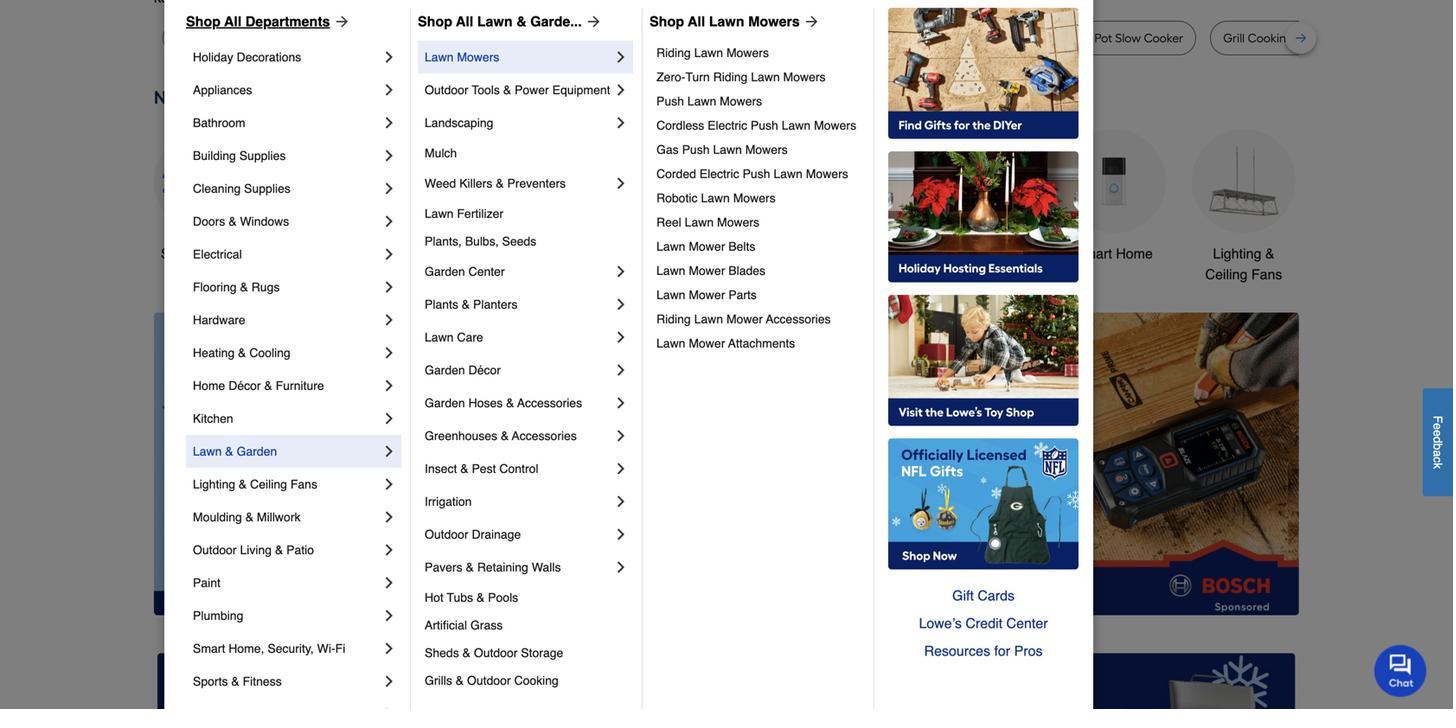 Task type: describe. For each thing, give the bounding box(es) containing it.
outdoor for outdoor drainage
[[425, 528, 469, 542]]

1 vertical spatial bathroom
[[955, 246, 1015, 262]]

grill
[[1224, 31, 1245, 45]]

plants
[[425, 298, 458, 311]]

grills
[[425, 674, 452, 688]]

cordless
[[657, 119, 704, 132]]

pools
[[488, 591, 518, 605]]

chevron right image for garden center
[[613, 263, 630, 280]]

lowe's credit center link
[[889, 610, 1079, 638]]

chevron right image for irrigation
[[613, 493, 630, 510]]

get up to 2 free select tools or batteries when you buy 1 with select purchases. image
[[157, 653, 519, 709]]

instant
[[961, 31, 999, 45]]

crock for crock pot
[[284, 31, 316, 45]]

advertisement region
[[461, 313, 1299, 619]]

chevron right image for paint
[[381, 574, 398, 592]]

flooring
[[193, 280, 237, 294]]

mulch
[[425, 146, 457, 160]]

power
[[515, 83, 549, 97]]

1 horizontal spatial lighting & ceiling fans link
[[1192, 129, 1296, 285]]

cards
[[978, 588, 1015, 604]]

sports & fitness link
[[193, 665, 381, 698]]

garden down kitchen link
[[237, 445, 277, 459]]

2 slow from the left
[[409, 31, 435, 45]]

push down zero-
[[657, 94, 684, 108]]

0 horizontal spatial center
[[469, 265, 505, 279]]

shop these last-minute gifts. $99 or less. quantities are limited and won't last. image
[[154, 313, 433, 616]]

riding for mowers
[[657, 46, 691, 60]]

accessories for riding lawn mower accessories
[[766, 312, 831, 326]]

1 slow from the left
[[176, 31, 201, 45]]

instant pot
[[961, 31, 1020, 45]]

chevron right image for bathroom
[[381, 114, 398, 132]]

artificial grass link
[[425, 612, 630, 639]]

arrow right image for shop all departments
[[330, 13, 351, 30]]

sheds
[[425, 646, 459, 660]]

smart home link
[[1062, 129, 1166, 264]]

riding for mower
[[657, 312, 691, 326]]

lawn mowers link
[[425, 41, 613, 74]]

pot for crock pot
[[319, 31, 337, 45]]

mowers down shop all lawn & garde...
[[457, 50, 500, 64]]

mowers up "gas push lawn mowers" link
[[814, 119, 857, 132]]

0 horizontal spatial lighting
[[193, 478, 235, 491]]

0 vertical spatial ceiling
[[1206, 266, 1248, 282]]

chevron right image for outdoor drainage
[[613, 526, 630, 543]]

resources
[[924, 643, 991, 659]]

gas push lawn mowers
[[657, 143, 788, 157]]

lawn fertilizer link
[[425, 200, 630, 228]]

electrical link
[[193, 238, 381, 271]]

insect
[[425, 462, 457, 476]]

faucets
[[725, 246, 775, 262]]

heating & cooling link
[[193, 337, 381, 369]]

lowe's credit center
[[919, 616, 1048, 632]]

push lawn mowers link
[[657, 89, 862, 113]]

mowers down zero-turn riding lawn mowers
[[720, 94, 762, 108]]

cleaning supplies
[[193, 182, 291, 196]]

chevron right image for appliances
[[381, 81, 398, 99]]

& inside outdoor tools & equipment
[[895, 246, 904, 262]]

chevron right image for heating & cooling
[[381, 344, 398, 362]]

chevron right image for greenhouses & accessories
[[613, 427, 630, 445]]

officially licensed n f l gifts. shop now. image
[[889, 439, 1079, 570]]

kitchen for kitchen faucets
[[675, 246, 722, 262]]

robotic lawn mowers link
[[657, 186, 862, 210]]

appliances
[[193, 83, 252, 97]]

garden center
[[425, 265, 505, 279]]

christmas decorations link
[[543, 129, 647, 285]]

flooring & rugs
[[193, 280, 280, 294]]

resources for pros link
[[889, 638, 1079, 665]]

3 pot from the left
[[904, 31, 921, 45]]

2 cooker from the left
[[438, 31, 478, 45]]

mowers down corded electric push lawn mowers
[[733, 191, 776, 205]]

lawn inside "link"
[[657, 240, 686, 253]]

decorations for christmas
[[558, 266, 632, 282]]

warming
[[1343, 31, 1394, 45]]

chevron right image for building supplies
[[381, 147, 398, 164]]

accessories for garden hoses & accessories
[[517, 396, 582, 410]]

gift cards link
[[889, 582, 1079, 610]]

lawn fertilizer
[[425, 207, 504, 221]]

outdoor down "sheds & outdoor storage"
[[467, 674, 511, 688]]

outdoor drainage link
[[425, 518, 613, 551]]

holiday decorations link
[[193, 41, 381, 74]]

planters
[[473, 298, 518, 311]]

décor for departments
[[229, 379, 261, 393]]

supplies for building supplies
[[239, 149, 286, 163]]

shop all departments
[[186, 13, 330, 29]]

outdoor for outdoor tools & power equipment
[[425, 83, 469, 97]]

mower for parts
[[689, 288, 725, 302]]

chevron right image for plants & planters
[[613, 296, 630, 313]]

arrow left image
[[476, 464, 493, 481]]

windows
[[240, 215, 289, 228]]

home décor & furniture link
[[193, 369, 381, 402]]

doors & windows
[[193, 215, 289, 228]]

hot
[[425, 591, 444, 605]]

1 horizontal spatial arrow right image
[[1267, 464, 1285, 481]]

cordless electric push lawn mowers
[[657, 119, 857, 132]]

landscaping link
[[425, 106, 613, 139]]

mower for belts
[[689, 240, 725, 253]]

riding lawn mowers
[[657, 46, 769, 60]]

lawn mower parts link
[[657, 283, 862, 307]]

new deals every day during 25 days of deals image
[[154, 83, 1299, 112]]

flooring & rugs link
[[193, 271, 381, 304]]

mowers up the corded electric push lawn mowers link
[[746, 143, 788, 157]]

retaining
[[477, 561, 528, 574]]

plants, bulbs, seeds
[[425, 234, 537, 248]]

push up robotic lawn mowers link
[[743, 167, 770, 181]]

chevron right image for outdoor living & patio
[[381, 542, 398, 559]]

zero-turn riding lawn mowers
[[657, 70, 826, 84]]

chevron right image for lawn mowers
[[613, 48, 630, 66]]

grills & outdoor cooking link
[[425, 667, 630, 695]]

lawn care
[[425, 330, 483, 344]]

moulding & millwork
[[193, 510, 301, 524]]

hardware link
[[193, 304, 381, 337]]

all for shop all departments
[[224, 13, 242, 29]]

0 vertical spatial fans
[[1252, 266, 1283, 282]]

paint
[[193, 576, 221, 590]]

parts
[[729, 288, 757, 302]]

christmas decorations
[[558, 246, 632, 282]]

b
[[1431, 444, 1445, 450]]

chevron right image for garden décor
[[613, 362, 630, 379]]

lowe's
[[919, 616, 962, 632]]

push right gas
[[682, 143, 710, 157]]

chevron right image for sports & fitness
[[381, 673, 398, 690]]

food
[[683, 31, 710, 45]]

3 cooker from the left
[[1144, 31, 1184, 45]]

reel lawn mowers link
[[657, 210, 862, 234]]

equipment inside outdoor tools & equipment
[[822, 266, 888, 282]]

cleaning
[[193, 182, 241, 196]]

chevron right image for holiday decorations
[[381, 48, 398, 66]]

countertop
[[580, 31, 644, 45]]

shop all lawn mowers
[[650, 13, 800, 29]]

riding lawn mowers link
[[657, 41, 862, 65]]

0 horizontal spatial ceiling
[[250, 478, 287, 491]]

lawn mower attachments link
[[657, 331, 862, 356]]

bulbs,
[[465, 234, 499, 248]]

chevron right image for lawn & garden
[[381, 443, 398, 460]]

garden for garden hoses & accessories
[[425, 396, 465, 410]]

chevron right image for garden hoses & accessories
[[613, 395, 630, 412]]

lawn mowers
[[425, 50, 500, 64]]

2 cooking from the left
[[1248, 31, 1294, 45]]

garden for garden center
[[425, 265, 465, 279]]

mower for attachments
[[689, 337, 725, 350]]

crock pot slow cooker
[[1060, 31, 1184, 45]]

mowers down riding lawn mowers link
[[783, 70, 826, 84]]

building supplies link
[[193, 139, 381, 172]]

plants,
[[425, 234, 462, 248]]

millwork
[[257, 510, 301, 524]]

drainage
[[472, 528, 521, 542]]

outdoor living & patio link
[[193, 534, 381, 567]]

doors & windows link
[[193, 205, 381, 238]]

chevron right image for smart home, security, wi-fi
[[381, 640, 398, 658]]

food warmer
[[683, 31, 759, 45]]



Task type: locate. For each thing, give the bounding box(es) containing it.
0 horizontal spatial lighting & ceiling fans
[[193, 478, 317, 491]]

0 horizontal spatial bathroom link
[[193, 106, 381, 139]]

decorations
[[237, 50, 301, 64], [558, 266, 632, 282]]

1 horizontal spatial center
[[1007, 616, 1048, 632]]

outdoor tools & power equipment link
[[425, 74, 613, 106]]

cooker up lawn mowers
[[438, 31, 478, 45]]

insect & pest control link
[[425, 452, 613, 485]]

1 vertical spatial equipment
[[822, 266, 888, 282]]

grills & outdoor cooking
[[425, 674, 559, 688]]

0 vertical spatial center
[[469, 265, 505, 279]]

shop all departments link
[[186, 11, 351, 32]]

accessories up control
[[512, 429, 577, 443]]

0 horizontal spatial cooker
[[204, 31, 244, 45]]

supplies up windows
[[244, 182, 291, 196]]

scroll to item #5 image
[[962, 584, 1003, 591]]

tools inside the outdoor tools & power equipment link
[[472, 83, 500, 97]]

triple
[[376, 31, 406, 45]]

outdoor down irrigation
[[425, 528, 469, 542]]

0 horizontal spatial bathroom
[[193, 116, 245, 130]]

rugs
[[252, 280, 280, 294]]

supplies for cleaning supplies
[[244, 182, 291, 196]]

1 horizontal spatial lighting & ceiling fans
[[1206, 246, 1283, 282]]

1 horizontal spatial decorations
[[558, 266, 632, 282]]

garden décor link
[[425, 354, 613, 387]]

slow
[[176, 31, 201, 45], [409, 31, 435, 45], [1116, 31, 1141, 45]]

pavers
[[425, 561, 463, 574]]

1 vertical spatial supplies
[[244, 182, 291, 196]]

5 pot from the left
[[1095, 31, 1113, 45]]

0 vertical spatial electric
[[708, 119, 748, 132]]

grill cooking grate & warming rack
[[1224, 31, 1424, 45]]

all for shop all lawn & garde...
[[456, 13, 474, 29]]

1 vertical spatial center
[[1007, 616, 1048, 632]]

1 vertical spatial lighting
[[193, 478, 235, 491]]

decorations inside holiday decorations link
[[237, 50, 301, 64]]

1 horizontal spatial smart
[[1075, 246, 1112, 262]]

outdoor tools & power equipment
[[425, 83, 610, 97]]

1 horizontal spatial slow
[[409, 31, 435, 45]]

0 vertical spatial lighting
[[1213, 246, 1262, 262]]

garden for garden décor
[[425, 363, 465, 377]]

landscaping
[[425, 116, 493, 130]]

zero-
[[657, 70, 686, 84]]

furniture
[[276, 379, 324, 393]]

departments
[[245, 13, 330, 29]]

decorations down "shop all departments" link
[[237, 50, 301, 64]]

riding lawn mower accessories link
[[657, 307, 862, 331]]

1 vertical spatial decorations
[[558, 266, 632, 282]]

1 cooker from the left
[[204, 31, 244, 45]]

all for shop all lawn mowers
[[688, 13, 705, 29]]

1 horizontal spatial lighting
[[1213, 246, 1262, 262]]

pavers & retaining walls
[[425, 561, 561, 574]]

1 horizontal spatial shop
[[418, 13, 452, 29]]

1 vertical spatial ceiling
[[250, 478, 287, 491]]

1 horizontal spatial décor
[[469, 363, 501, 377]]

center down bulbs,
[[469, 265, 505, 279]]

1 pot from the left
[[319, 31, 337, 45]]

decorations for holiday
[[237, 50, 301, 64]]

mowers up 'belts'
[[717, 215, 760, 229]]

kitchen up lawn mower blades
[[675, 246, 722, 262]]

lawn & garden
[[193, 445, 277, 459]]

3 shop from the left
[[650, 13, 684, 29]]

cooking
[[514, 674, 559, 688]]

supplies up cleaning supplies
[[239, 149, 286, 163]]

shop all deals
[[161, 246, 251, 262]]

garden down lawn care
[[425, 363, 465, 377]]

1 horizontal spatial kitchen
[[675, 246, 722, 262]]

weed killers & preventers
[[425, 176, 566, 190]]

outdoor for outdoor tools & equipment
[[805, 246, 855, 262]]

mowers down warmer
[[727, 46, 769, 60]]

all for shop all deals
[[197, 246, 212, 262]]

0 horizontal spatial lighting & ceiling fans link
[[193, 468, 381, 501]]

belts
[[729, 240, 756, 253]]

cooker up the holiday
[[204, 31, 244, 45]]

chevron right image for insect & pest control
[[613, 460, 630, 478]]

e
[[1431, 423, 1445, 430], [1431, 430, 1445, 437]]

tools for outdoor tools & equipment
[[859, 246, 891, 262]]

tools for outdoor tools & power equipment
[[472, 83, 500, 97]]

mower inside "link"
[[689, 240, 725, 253]]

0 vertical spatial arrow right image
[[582, 13, 603, 30]]

plumbing
[[193, 609, 243, 623]]

shop up the triple slow cooker
[[418, 13, 452, 29]]

1 horizontal spatial ceiling
[[1206, 266, 1248, 282]]

0 horizontal spatial slow
[[176, 31, 201, 45]]

outdoor up landscaping
[[425, 83, 469, 97]]

sheds & outdoor storage
[[425, 646, 564, 660]]

hot tubs & pools
[[425, 591, 518, 605]]

outdoor down reel lawn mowers link in the top of the page
[[805, 246, 855, 262]]

garden up greenhouses
[[425, 396, 465, 410]]

2 vertical spatial riding
[[657, 312, 691, 326]]

mower down reel lawn mowers
[[689, 240, 725, 253]]

0 horizontal spatial arrow right image
[[330, 13, 351, 30]]

plants, bulbs, seeds link
[[425, 228, 630, 255]]

pot for crock pot slow cooker
[[1095, 31, 1113, 45]]

hot tubs & pools link
[[425, 584, 630, 612]]

heating
[[193, 346, 235, 360]]

arrow right image inside shop all lawn mowers link
[[800, 13, 821, 30]]

1 horizontal spatial bathroom link
[[933, 129, 1036, 264]]

0 vertical spatial lighting & ceiling fans
[[1206, 246, 1283, 282]]

garden down the plants,
[[425, 265, 465, 279]]

robotic
[[657, 191, 698, 205]]

riding lawn mower accessories
[[657, 312, 831, 326]]

1 vertical spatial fans
[[291, 478, 317, 491]]

pot for crock pot cooking pot
[[834, 31, 852, 45]]

rack
[[1397, 31, 1424, 45]]

1 e from the top
[[1431, 423, 1445, 430]]

0 vertical spatial kitchen
[[675, 246, 722, 262]]

shop for shop all departments
[[186, 13, 221, 29]]

turn
[[686, 70, 710, 84]]

riding down "riding lawn mowers"
[[713, 70, 748, 84]]

décor for lawn
[[469, 363, 501, 377]]

chevron right image for pavers & retaining walls
[[613, 559, 630, 576]]

pros
[[1014, 643, 1043, 659]]

1 cooking from the left
[[855, 31, 901, 45]]

electric for corded
[[700, 167, 739, 181]]

smart for smart home
[[1075, 246, 1112, 262]]

0 vertical spatial smart
[[1075, 246, 1112, 262]]

insect & pest control
[[425, 462, 539, 476]]

electric up gas push lawn mowers
[[708, 119, 748, 132]]

chevron right image for plumbing
[[381, 607, 398, 625]]

1 horizontal spatial cooking
[[1248, 31, 1294, 45]]

0 horizontal spatial arrow right image
[[582, 13, 603, 30]]

all right the shop
[[197, 246, 212, 262]]

2 pot from the left
[[834, 31, 852, 45]]

chevron right image for cleaning supplies
[[381, 180, 398, 197]]

1 vertical spatial lighting & ceiling fans link
[[193, 468, 381, 501]]

corded electric push lawn mowers link
[[657, 162, 862, 186]]

2 e from the top
[[1431, 430, 1445, 437]]

arrow right image inside "shop all departments" link
[[330, 13, 351, 30]]

2 horizontal spatial crock
[[1060, 31, 1092, 45]]

cooling
[[249, 346, 291, 360]]

shop up food
[[650, 13, 684, 29]]

0 vertical spatial décor
[[469, 363, 501, 377]]

home inside home décor & furniture link
[[193, 379, 225, 393]]

all up slow cooker
[[224, 13, 242, 29]]

riding down lawn mower parts
[[657, 312, 691, 326]]

smart for smart home, security, wi-fi
[[193, 642, 225, 656]]

0 horizontal spatial cooking
[[855, 31, 901, 45]]

fi
[[335, 642, 345, 656]]

kitchen inside 'kitchen faucets' link
[[675, 246, 722, 262]]

0 vertical spatial riding
[[657, 46, 691, 60]]

mowers
[[748, 13, 800, 29], [727, 46, 769, 60], [457, 50, 500, 64], [783, 70, 826, 84], [720, 94, 762, 108], [814, 119, 857, 132], [746, 143, 788, 157], [806, 167, 849, 181], [733, 191, 776, 205], [717, 215, 760, 229]]

shop for shop all lawn & garde...
[[418, 13, 452, 29]]

4 pot from the left
[[1002, 31, 1020, 45]]

1 vertical spatial smart
[[193, 642, 225, 656]]

accessories down garden décor link
[[517, 396, 582, 410]]

1 vertical spatial home
[[193, 379, 225, 393]]

doors
[[193, 215, 225, 228]]

crock for crock pot slow cooker
[[1060, 31, 1092, 45]]

chevron right image for landscaping
[[613, 114, 630, 132]]

1 horizontal spatial bathroom
[[955, 246, 1015, 262]]

deals
[[216, 246, 251, 262]]

outdoor tools & equipment
[[805, 246, 904, 282]]

outdoor down moulding
[[193, 543, 237, 557]]

f e e d b a c k
[[1431, 416, 1445, 469]]

1 vertical spatial kitchen
[[193, 412, 233, 426]]

arrow right image for shop all lawn mowers
[[800, 13, 821, 30]]

lawn mower parts
[[657, 288, 757, 302]]

moulding
[[193, 510, 242, 524]]

care
[[457, 330, 483, 344]]

microwave
[[517, 31, 577, 45]]

electric
[[708, 119, 748, 132], [700, 167, 739, 181]]

garden hoses & accessories link
[[425, 387, 613, 420]]

shop for shop all lawn mowers
[[650, 13, 684, 29]]

2 horizontal spatial shop
[[650, 13, 684, 29]]

2 vertical spatial accessories
[[512, 429, 577, 443]]

hoses
[[469, 396, 503, 410]]

0 vertical spatial accessories
[[766, 312, 831, 326]]

chevron right image for electrical
[[381, 246, 398, 263]]

lawn care link
[[425, 321, 613, 354]]

up to 35 percent off select small appliances. image
[[546, 653, 907, 709]]

chevron right image for home décor & furniture
[[381, 377, 398, 395]]

all up lawn mowers
[[456, 13, 474, 29]]

0 vertical spatial bathroom
[[193, 116, 245, 130]]

1 horizontal spatial equipment
[[822, 266, 888, 282]]

corded
[[657, 167, 696, 181]]

0 horizontal spatial crock
[[284, 31, 316, 45]]

kitchen for kitchen
[[193, 412, 233, 426]]

1 vertical spatial arrow right image
[[1267, 464, 1285, 481]]

accessories inside greenhouses & accessories link
[[512, 429, 577, 443]]

greenhouses
[[425, 429, 498, 443]]

all up food
[[688, 13, 705, 29]]

center up pros
[[1007, 616, 1048, 632]]

tools inside outdoor tools & equipment
[[859, 246, 891, 262]]

security,
[[268, 642, 314, 656]]

e up d
[[1431, 423, 1445, 430]]

arrow right image up the crock pot cooking pot
[[800, 13, 821, 30]]

for
[[994, 643, 1011, 659]]

scroll to item #2 element
[[834, 583, 879, 593]]

chevron right image for weed killers & preventers
[[613, 175, 630, 192]]

2 horizontal spatial cooker
[[1144, 31, 1184, 45]]

1 arrow right image from the left
[[330, 13, 351, 30]]

holiday hosting essentials. image
[[889, 151, 1079, 283]]

arrow right image
[[582, 13, 603, 30], [1267, 464, 1285, 481]]

0 horizontal spatial fans
[[291, 478, 317, 491]]

chevron right image
[[613, 81, 630, 99], [613, 114, 630, 132], [613, 175, 630, 192], [381, 180, 398, 197], [381, 213, 398, 230], [381, 246, 398, 263], [613, 296, 630, 313], [613, 329, 630, 346], [381, 344, 398, 362], [613, 362, 630, 379], [613, 395, 630, 412], [381, 443, 398, 460], [381, 542, 398, 559], [613, 559, 630, 576]]

shop all lawn mowers link
[[650, 11, 821, 32]]

home inside smart home link
[[1116, 246, 1153, 262]]

2 shop from the left
[[418, 13, 452, 29]]

visit the lowe's toy shop. image
[[889, 295, 1079, 427]]

crock down the departments on the top left
[[284, 31, 316, 45]]

chevron right image
[[381, 48, 398, 66], [613, 48, 630, 66], [381, 81, 398, 99], [381, 114, 398, 132], [381, 147, 398, 164], [613, 263, 630, 280], [381, 279, 398, 296], [381, 311, 398, 329], [381, 377, 398, 395], [381, 410, 398, 427], [613, 427, 630, 445], [613, 460, 630, 478], [381, 476, 398, 493], [613, 493, 630, 510], [381, 509, 398, 526], [613, 526, 630, 543], [381, 574, 398, 592], [381, 607, 398, 625], [381, 640, 398, 658], [381, 673, 398, 690], [381, 706, 398, 709]]

1 horizontal spatial crock
[[799, 31, 831, 45]]

0 vertical spatial home
[[1116, 246, 1153, 262]]

recommended searches for you heading
[[154, 0, 1299, 7]]

0 vertical spatial equipment
[[552, 83, 610, 97]]

corded electric push lawn mowers
[[657, 167, 849, 181]]

decorations inside christmas decorations link
[[558, 266, 632, 282]]

electric down gas push lawn mowers
[[700, 167, 739, 181]]

chevron right image for doors & windows
[[381, 213, 398, 230]]

shop all lawn & garde...
[[418, 13, 582, 29]]

arrow right image
[[330, 13, 351, 30], [800, 13, 821, 30]]

shop up slow cooker
[[186, 13, 221, 29]]

microwave countertop
[[517, 31, 644, 45]]

chevron right image for flooring & rugs
[[381, 279, 398, 296]]

0 vertical spatial supplies
[[239, 149, 286, 163]]

3 crock from the left
[[1060, 31, 1092, 45]]

patio
[[287, 543, 314, 557]]

1 horizontal spatial cooker
[[438, 31, 478, 45]]

0 horizontal spatial decorations
[[237, 50, 301, 64]]

appliances link
[[193, 74, 381, 106]]

accessories inside garden hoses & accessories link
[[517, 396, 582, 410]]

scroll to item #4 image
[[920, 584, 962, 591]]

1 shop from the left
[[186, 13, 221, 29]]

chevron right image for outdoor tools & power equipment
[[613, 81, 630, 99]]

mowers up riding lawn mowers link
[[748, 13, 800, 29]]

1 vertical spatial décor
[[229, 379, 261, 393]]

up to 30 percent off select grills and accessories. image
[[935, 653, 1296, 709]]

reel lawn mowers
[[657, 215, 760, 229]]

kitchen up lawn & garden
[[193, 412, 233, 426]]

kitchen faucets
[[675, 246, 775, 262]]

outdoor for outdoor living & patio
[[193, 543, 237, 557]]

chat invite button image
[[1375, 645, 1428, 697]]

garden décor
[[425, 363, 501, 377]]

chevron right image for moulding & millwork
[[381, 509, 398, 526]]

mower for blades
[[689, 264, 725, 278]]

arrow right image up crock pot
[[330, 13, 351, 30]]

2 crock from the left
[[799, 31, 831, 45]]

shop all lawn & garde... link
[[418, 11, 603, 32]]

1 horizontal spatial home
[[1116, 246, 1153, 262]]

pot for instant pot
[[1002, 31, 1020, 45]]

chevron right image for lighting & ceiling fans
[[381, 476, 398, 493]]

1 vertical spatial riding
[[713, 70, 748, 84]]

2 horizontal spatial slow
[[1116, 31, 1141, 45]]

push lawn mowers
[[657, 94, 762, 108]]

crock for crock pot cooking pot
[[799, 31, 831, 45]]

push down push lawn mowers link
[[751, 119, 779, 132]]

grate
[[1297, 31, 1329, 45]]

0 horizontal spatial shop
[[186, 13, 221, 29]]

mowers up robotic lawn mowers link
[[806, 167, 849, 181]]

chevron right image for lawn care
[[613, 329, 630, 346]]

lawn mower belts link
[[657, 234, 862, 259]]

crock up zero-turn riding lawn mowers link
[[799, 31, 831, 45]]

equipment
[[552, 83, 610, 97], [822, 266, 888, 282]]

3 slow from the left
[[1116, 31, 1141, 45]]

kitchen inside kitchen link
[[193, 412, 233, 426]]

0 horizontal spatial equipment
[[552, 83, 610, 97]]

building supplies
[[193, 149, 286, 163]]

mower down "parts"
[[727, 312, 763, 326]]

seeds
[[502, 234, 537, 248]]

holiday
[[193, 50, 233, 64]]

2 arrow right image from the left
[[800, 13, 821, 30]]

plants & planters
[[425, 298, 518, 311]]

decorations down christmas at the top
[[558, 266, 632, 282]]

greenhouses & accessories link
[[425, 420, 613, 452]]

electric for cordless
[[708, 119, 748, 132]]

décor up hoses
[[469, 363, 501, 377]]

e up b
[[1431, 430, 1445, 437]]

0 horizontal spatial home
[[193, 379, 225, 393]]

1 vertical spatial electric
[[700, 167, 739, 181]]

chevron right image for hardware
[[381, 311, 398, 329]]

lawn mower blades
[[657, 264, 766, 278]]

1 horizontal spatial fans
[[1252, 266, 1283, 282]]

arrow right image inside shop all lawn & garde... link
[[582, 13, 603, 30]]

0 horizontal spatial kitchen
[[193, 412, 233, 426]]

accessories up attachments
[[766, 312, 831, 326]]

mower up lawn mower parts
[[689, 264, 725, 278]]

outdoor up grills & outdoor cooking
[[474, 646, 518, 660]]

1 vertical spatial accessories
[[517, 396, 582, 410]]

moulding & millwork link
[[193, 501, 381, 534]]

0 horizontal spatial smart
[[193, 642, 225, 656]]

1 vertical spatial lighting & ceiling fans
[[193, 478, 317, 491]]

chevron right image for kitchen
[[381, 410, 398, 427]]

outdoor inside outdoor tools & equipment
[[805, 246, 855, 262]]

0 horizontal spatial décor
[[229, 379, 261, 393]]

accessories inside riding lawn mower accessories link
[[766, 312, 831, 326]]

find gifts for the diyer. image
[[889, 8, 1079, 139]]

crock right instant pot
[[1060, 31, 1092, 45]]

1 horizontal spatial arrow right image
[[800, 13, 821, 30]]

outdoor tools & equipment link
[[803, 129, 907, 285]]

gas
[[657, 143, 679, 157]]

cooker left grill
[[1144, 31, 1184, 45]]

0 vertical spatial lighting & ceiling fans link
[[1192, 129, 1296, 285]]

0 vertical spatial decorations
[[237, 50, 301, 64]]

mower down riding lawn mower accessories
[[689, 337, 725, 350]]

1 crock from the left
[[284, 31, 316, 45]]

riding up zero-
[[657, 46, 691, 60]]

décor down the heating & cooling in the left of the page
[[229, 379, 261, 393]]

shop
[[161, 246, 193, 262]]

mower down lawn mower blades
[[689, 288, 725, 302]]



Task type: vqa. For each thing, say whether or not it's contained in the screenshot.
Building Supplies link
yes



